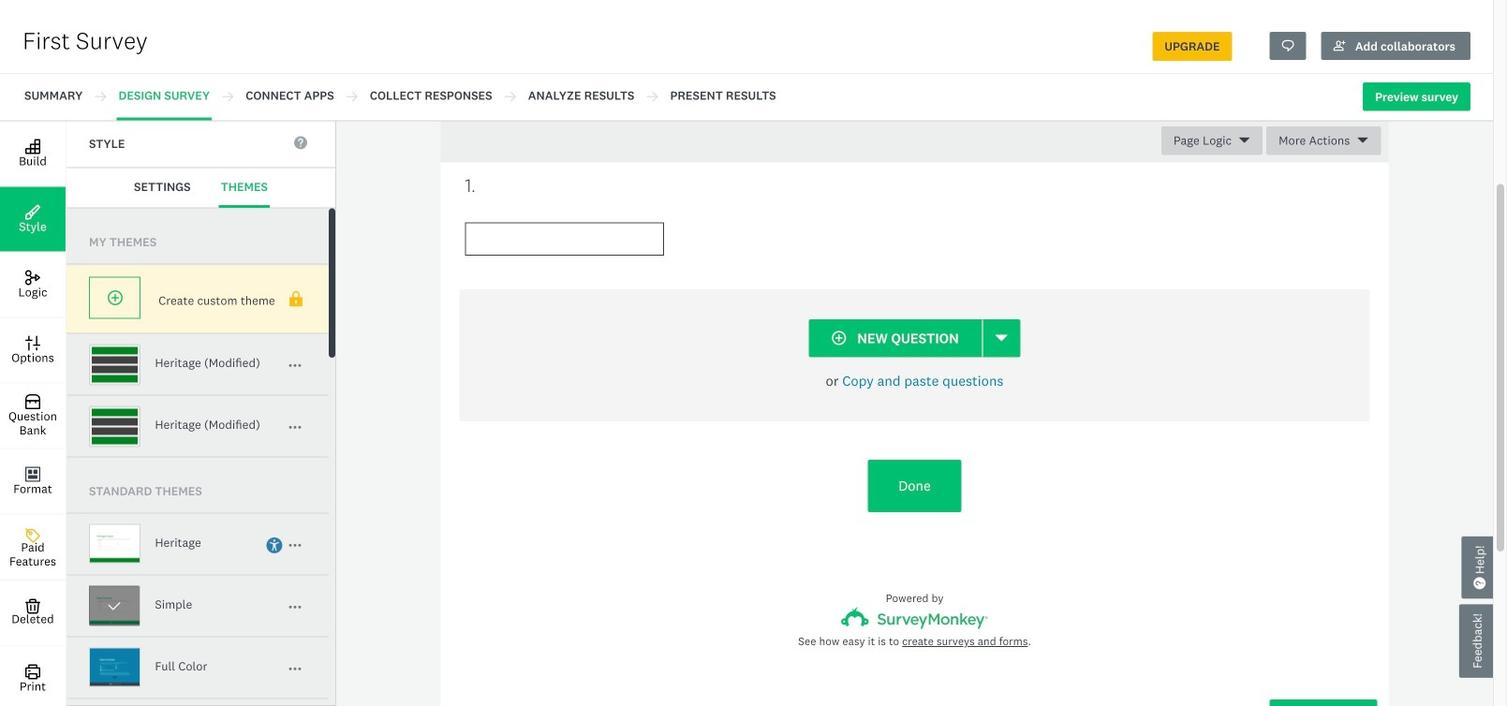 Task type: vqa. For each thing, say whether or not it's contained in the screenshot.
SurveyMonkey Logo on the left of the page
no



Task type: locate. For each thing, give the bounding box(es) containing it.
None text field
[[465, 223, 664, 256]]



Task type: describe. For each thing, give the bounding box(es) containing it.
surveymonkey image
[[841, 608, 988, 629]]



